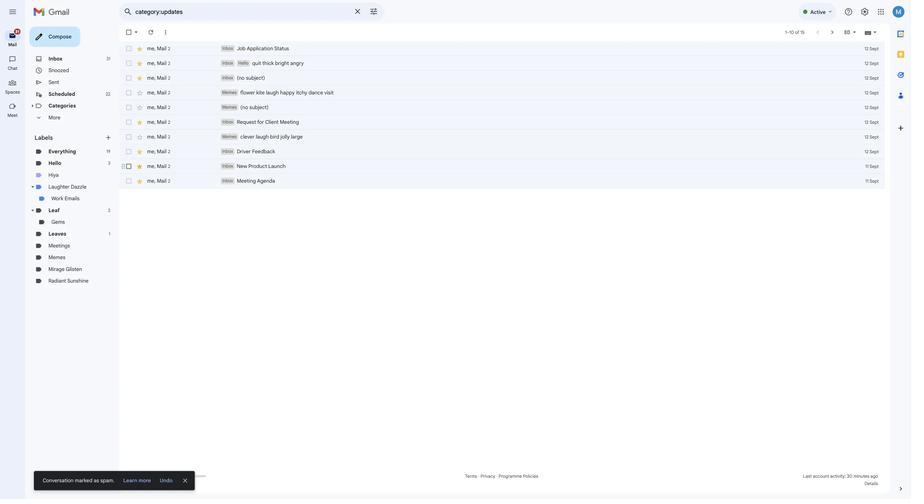 Task type: vqa. For each thing, say whether or not it's contained in the screenshot.
me , corresponding to Request
yes



Task type: describe. For each thing, give the bounding box(es) containing it.
angry
[[323, 67, 338, 74]]

me , mail
[[164, 116, 185, 123]]

laughter dazzle
[[54, 204, 96, 211]]

22
[[118, 101, 123, 108]]

feedback
[[280, 165, 306, 172]]

clear search image
[[389, 4, 406, 21]]

1 row from the top
[[132, 46, 911, 62]]

leaf link
[[54, 230, 66, 237]]

1 for 1 10
[[873, 33, 874, 39]]

work emails link
[[57, 217, 89, 224]]

quit thick bright angry row
[[132, 62, 911, 78]]

, for job
[[172, 50, 173, 57]]

thick
[[292, 67, 304, 74]]

5 , from the top
[[172, 116, 173, 123]]

subject) for mail
[[277, 116, 298, 123]]

memes clever laugh bird jolly large
[[247, 148, 336, 155]]

me for request
[[164, 132, 172, 139]]

2 for flower
[[187, 100, 189, 106]]

clever laugh bird jolly large row
[[132, 144, 911, 160]]

compose button
[[33, 29, 89, 52]]

2 for new
[[187, 182, 189, 188]]

quit thick bright angry
[[280, 67, 338, 74]]

inbox up snoozed
[[54, 62, 69, 69]]

inbox driver feedback
[[247, 165, 306, 172]]

me for clever
[[164, 148, 172, 155]]

status
[[305, 50, 321, 57]]

meeting
[[311, 132, 332, 139]]

emails
[[72, 217, 89, 224]]

memes link
[[54, 282, 73, 290]]

me , mail 2 for new
[[164, 181, 189, 188]]

, for clever
[[172, 148, 173, 155]]

me for job
[[164, 50, 172, 57]]

(no subject) row
[[132, 78, 911, 95]]

bird
[[300, 148, 310, 155]]

31 inside 'mail' navigation
[[17, 32, 21, 38]]

refresh image
[[164, 32, 172, 40]]

me for new
[[164, 181, 172, 188]]

memes for (no
[[247, 116, 263, 122]]

application
[[274, 50, 304, 57]]

me for (no
[[164, 83, 172, 90]]

hiya
[[54, 191, 65, 198]]

hello inside quit thick bright angry row
[[265, 67, 276, 73]]

2 for (no
[[187, 84, 189, 90]]

, for new
[[172, 181, 173, 188]]

job
[[263, 50, 273, 57]]

work
[[57, 217, 70, 224]]

inbox inside quit thick bright angry row
[[247, 67, 259, 73]]

31 link
[[5, 31, 24, 46]]

driver
[[263, 165, 279, 172]]

everything link
[[54, 165, 85, 172]]

15
[[889, 33, 894, 39]]

2 heading from the top
[[0, 125, 28, 132]]

large
[[323, 148, 336, 155]]

main content containing quit thick bright angry
[[132, 26, 911, 499]]

memes for clever
[[247, 149, 263, 155]]

scheduled
[[54, 101, 84, 108]]

hello link
[[54, 178, 68, 185]]

me , mail 2 for (no
[[164, 83, 189, 90]]

inbox for request
[[247, 132, 259, 139]]

5 me from the top
[[164, 116, 172, 123]]

, for driver
[[172, 165, 173, 172]]

everything
[[54, 165, 85, 172]]

3
[[120, 178, 123, 184]]

kite
[[285, 99, 294, 106]]

me , for request
[[164, 132, 174, 139]]

me , mail 2 for flower
[[164, 99, 189, 106]]

snoozed
[[54, 75, 77, 82]]

2 inside quit thick bright angry row
[[187, 67, 189, 73]]

more image
[[180, 32, 188, 40]]

sent link
[[54, 88, 66, 95]]

, for flower
[[172, 99, 173, 106]]

, for (no
[[172, 83, 173, 90]]

mail for (no subject)
[[174, 83, 185, 90]]



Task type: locate. For each thing, give the bounding box(es) containing it.
(no inside row
[[263, 83, 272, 90]]

1 me from the top
[[164, 50, 172, 57]]

leaves
[[54, 256, 74, 263]]

leaves link
[[54, 256, 74, 263]]

clever
[[267, 148, 283, 155]]

Search in emails search field
[[132, 3, 427, 23]]

me , for driver
[[164, 165, 174, 172]]

1
[[873, 33, 874, 39], [121, 257, 123, 263]]

laughter
[[54, 204, 77, 211]]

Search in emails text field
[[150, 9, 388, 17]]

hello left quit
[[265, 67, 276, 73]]

inbox job application status
[[247, 50, 321, 57]]

new
[[263, 181, 275, 188]]

memes down inbox (no subject)
[[247, 116, 263, 122]]

inbox inside 'inbox job application status'
[[247, 51, 259, 57]]

inbox inside inbox driver feedback
[[247, 165, 259, 171]]

mail for quit thick bright angry
[[174, 67, 185, 74]]

inbox up memes (no subject)
[[247, 83, 259, 90]]

subject) inside row
[[273, 83, 294, 90]]

2 for job
[[187, 51, 189, 57]]

(no inside row
[[267, 116, 276, 123]]

bright
[[306, 67, 321, 74]]

hiya link
[[54, 191, 65, 198]]

dazzle
[[79, 204, 96, 211]]

categories
[[54, 114, 84, 121]]

memes inside memes clever laugh bird jolly large
[[247, 149, 263, 155]]

,
[[172, 50, 173, 57], [172, 67, 173, 74], [172, 83, 173, 90], [172, 99, 173, 106], [172, 116, 173, 123], [172, 132, 173, 139], [172, 148, 173, 155], [172, 165, 173, 172], [172, 181, 173, 188]]

1 vertical spatial me ,
[[164, 148, 174, 155]]

2 me , from the top
[[164, 148, 174, 155]]

memes flower kite laugh happy itchy dance visit
[[247, 99, 371, 106]]

search in emails image
[[135, 6, 150, 20]]

(no
[[263, 83, 272, 90], [267, 116, 276, 123]]

memes down meetings
[[54, 282, 73, 290]]

gems
[[57, 243, 72, 250]]

1 10
[[873, 33, 882, 39]]

itchy
[[329, 99, 341, 106]]

0 vertical spatial hello
[[265, 67, 276, 73]]

(no for me , mail 2
[[263, 83, 272, 90]]

1 vertical spatial hello
[[54, 178, 68, 185]]

inbox
[[247, 51, 259, 57], [54, 62, 69, 69], [247, 67, 259, 73], [247, 83, 259, 90], [247, 132, 259, 139], [247, 165, 259, 171], [247, 182, 259, 188]]

0 vertical spatial me ,
[[164, 132, 174, 139]]

1 vertical spatial subject)
[[277, 116, 298, 123]]

mail inside heading
[[9, 47, 19, 53]]

flower
[[267, 99, 283, 106]]

inbox inside inbox (no subject)
[[247, 83, 259, 90]]

0 vertical spatial 1
[[873, 33, 874, 39]]

mail inside the (no subject) row
[[174, 83, 185, 90]]

laugh
[[296, 99, 310, 106], [284, 148, 299, 155]]

row up the (no subject) row at the top of the page
[[132, 46, 911, 62]]

me inside quit thick bright angry row
[[164, 67, 172, 74]]

me inside row
[[164, 132, 172, 139]]

19
[[118, 165, 123, 171]]

4 , from the top
[[172, 99, 173, 106]]

None checkbox
[[139, 32, 147, 40], [139, 115, 147, 123], [139, 181, 147, 189], [139, 197, 147, 205], [139, 32, 147, 40], [139, 115, 147, 123], [139, 181, 147, 189], [139, 197, 147, 205]]

, inside quit thick bright angry row
[[172, 67, 173, 74]]

row
[[132, 46, 911, 62], [132, 95, 911, 111], [132, 111, 911, 128], [132, 193, 911, 209]]

memes inside memes flower kite laugh happy itchy dance visit
[[247, 100, 263, 106]]

inbox for driver
[[247, 165, 259, 171]]

leaf
[[54, 230, 66, 237]]

dance
[[343, 99, 359, 106]]

4 me from the top
[[164, 99, 172, 106]]

mail for flower kite laugh happy itchy dance visit
[[174, 99, 185, 106]]

0 horizontal spatial 1
[[121, 257, 123, 263]]

1 me , mail 2 from the top
[[164, 50, 189, 57]]

mail for new product launch
[[174, 181, 185, 188]]

31
[[17, 32, 21, 38], [118, 62, 123, 68]]

6 me from the top
[[164, 132, 172, 139]]

laughter dazzle link
[[54, 204, 96, 211]]

row down quit thick bright angry row
[[132, 95, 911, 111]]

(no up request
[[267, 116, 276, 123]]

4 me , mail 2 from the top
[[164, 99, 189, 106]]

spaces
[[6, 99, 22, 105]]

main menu image
[[9, 8, 19, 18]]

heading down spaces heading
[[0, 125, 28, 132]]

0 vertical spatial subject)
[[273, 83, 294, 90]]

3 me , from the top
[[164, 165, 174, 172]]

, inside the (no subject) row
[[172, 83, 173, 90]]

0 vertical spatial 31
[[17, 32, 21, 38]]

sent
[[54, 88, 66, 95]]

1 vertical spatial 31
[[118, 62, 123, 68]]

inbox for (no
[[247, 83, 259, 90]]

gmail image
[[37, 5, 81, 21]]

client
[[295, 132, 310, 139]]

0 vertical spatial heading
[[0, 73, 28, 79]]

quit
[[280, 67, 290, 74]]

, inside request for client meeting row
[[172, 132, 173, 139]]

, inside driver feedback row
[[172, 165, 173, 172]]

0 vertical spatial (no
[[263, 83, 272, 90]]

inbox left new
[[247, 182, 259, 188]]

, for request
[[172, 132, 173, 139]]

inbox inside inbox request for client meeting
[[247, 132, 259, 139]]

launch
[[298, 181, 317, 188]]

1 vertical spatial 1
[[121, 257, 123, 263]]

labels
[[38, 149, 59, 157]]

subject)
[[273, 83, 294, 90], [277, 116, 298, 123]]

product
[[276, 181, 297, 188]]

8 , from the top
[[172, 165, 173, 172]]

memes (no subject)
[[247, 116, 298, 123]]

me for flower
[[164, 99, 172, 106]]

labels heading
[[38, 149, 116, 157]]

subject) down kite
[[277, 116, 298, 123]]

1 vertical spatial heading
[[0, 125, 28, 132]]

7 , from the top
[[172, 148, 173, 155]]

subject) down quit
[[273, 83, 294, 90]]

inbox up inbox (no subject)
[[247, 67, 259, 73]]

7 me from the top
[[164, 148, 172, 155]]

mail navigation
[[0, 26, 29, 499]]

3 me from the top
[[164, 83, 172, 90]]

gems link
[[57, 243, 72, 250]]

2
[[187, 51, 189, 57], [187, 67, 189, 73], [187, 84, 189, 90], [187, 100, 189, 106], [187, 182, 189, 188], [120, 231, 123, 237]]

subject) for me , mail 2
[[273, 83, 294, 90]]

mail inside quit thick bright angry row
[[174, 67, 185, 74]]

new product launch row
[[132, 177, 911, 193]]

, inside 'new product launch' row
[[172, 181, 173, 188]]

jolly
[[312, 148, 322, 155]]

inbox left job
[[247, 51, 259, 57]]

1 horizontal spatial 31
[[118, 62, 123, 68]]

3 me , mail 2 from the top
[[164, 83, 189, 90]]

8 me from the top
[[164, 165, 172, 172]]

mail for job application status
[[174, 50, 185, 57]]

inbox new product launch
[[247, 181, 317, 188]]

categories link
[[54, 114, 84, 121]]

scheduled link
[[54, 101, 84, 108]]

3 row from the top
[[132, 111, 911, 128]]

me
[[164, 50, 172, 57], [164, 67, 172, 74], [164, 83, 172, 90], [164, 99, 172, 106], [164, 116, 172, 123], [164, 132, 172, 139], [164, 148, 172, 155], [164, 165, 172, 172], [164, 181, 172, 188]]

row up clever laugh bird jolly large row
[[132, 111, 911, 128]]

4 row from the top
[[132, 193, 911, 209]]

0 horizontal spatial 31
[[17, 32, 21, 38]]

9 me from the top
[[164, 181, 172, 188]]

2 me , mail 2 from the top
[[164, 67, 189, 74]]

0 horizontal spatial hello
[[54, 178, 68, 185]]

1 horizontal spatial 1
[[873, 33, 874, 39]]

, inside clever laugh bird jolly large row
[[172, 148, 173, 155]]

for
[[286, 132, 293, 139]]

2 inside the (no subject) row
[[187, 84, 189, 90]]

1 for 1
[[121, 257, 123, 263]]

inbox for job
[[247, 51, 259, 57]]

2 , from the top
[[172, 67, 173, 74]]

1 , from the top
[[172, 50, 173, 57]]

me inside 'new product launch' row
[[164, 181, 172, 188]]

laugh right kite
[[296, 99, 310, 106]]

driver feedback row
[[132, 160, 911, 177]]

inbox link
[[54, 62, 69, 69]]

me inside clever laugh bird jolly large row
[[164, 148, 172, 155]]

1 vertical spatial (no
[[267, 116, 276, 123]]

2 inside 'new product launch' row
[[187, 182, 189, 188]]

main content
[[132, 26, 911, 499]]

me , mail 2 inside the (no subject) row
[[164, 83, 189, 90]]

meetings link
[[54, 269, 78, 276]]

(no for mail
[[267, 116, 276, 123]]

1 me , from the top
[[164, 132, 174, 139]]

31 up mail heading
[[17, 32, 21, 38]]

me , mail 2 inside quit thick bright angry row
[[164, 67, 189, 74]]

me ,
[[164, 132, 174, 139], [164, 148, 174, 155], [164, 165, 174, 172]]

spaces heading
[[0, 99, 28, 105]]

inbox (no subject)
[[247, 83, 294, 90]]

inbox request for client meeting
[[247, 132, 332, 139]]

3 , from the top
[[172, 83, 173, 90]]

(no up the flower
[[263, 83, 272, 90]]

happy
[[311, 99, 327, 106]]

memes left "clever"
[[247, 149, 263, 155]]

alert
[[13, 19, 911, 26]]

0 vertical spatial laugh
[[296, 99, 310, 106]]

me , mail 2 inside 'new product launch' row
[[164, 181, 189, 188]]

mail inside 'new product launch' row
[[174, 181, 185, 188]]

me inside the (no subject) row
[[164, 83, 172, 90]]

meetings
[[54, 269, 78, 276]]

request
[[263, 132, 285, 139]]

memes left the flower
[[247, 100, 263, 106]]

inbox for new
[[247, 182, 259, 188]]

me inside driver feedback row
[[164, 165, 172, 172]]

inbox left driver
[[247, 165, 259, 171]]

1 heading from the top
[[0, 73, 28, 79]]

me for driver
[[164, 165, 172, 172]]

request for client meeting row
[[132, 128, 911, 144]]

2 row from the top
[[132, 95, 911, 111]]

inbox inside inbox new product launch
[[247, 182, 259, 188]]

snoozed link
[[54, 75, 77, 82]]

mail
[[9, 47, 19, 53], [174, 50, 185, 57], [174, 67, 185, 74], [174, 83, 185, 90], [174, 99, 185, 106], [174, 116, 185, 123], [174, 181, 185, 188]]

5 me , mail 2 from the top
[[164, 181, 189, 188]]

31 up 22 on the top of the page
[[118, 62, 123, 68]]

2 me from the top
[[164, 67, 172, 74]]

memes for flower
[[247, 100, 263, 106]]

heading up spaces
[[0, 73, 28, 79]]

me , for clever
[[164, 148, 174, 155]]

row down driver feedback row
[[132, 193, 911, 209]]

6 , from the top
[[172, 132, 173, 139]]

9 , from the top
[[172, 181, 173, 188]]

me , inside clever laugh bird jolly large row
[[164, 148, 174, 155]]

visit
[[361, 99, 371, 106]]

me , mail 2
[[164, 50, 189, 57], [164, 67, 189, 74], [164, 83, 189, 90], [164, 99, 189, 106], [164, 181, 189, 188]]

10
[[877, 33, 882, 39]]

mail heading
[[0, 47, 28, 53]]

heading
[[0, 73, 28, 79], [0, 125, 28, 132]]

1 vertical spatial laugh
[[284, 148, 299, 155]]

inbox left request
[[247, 132, 259, 139]]

work emails
[[57, 217, 89, 224]]

hello
[[265, 67, 276, 73], [54, 178, 68, 185]]

me , inside driver feedback row
[[164, 165, 174, 172]]

compose
[[54, 37, 79, 44]]

None checkbox
[[139, 50, 147, 58], [139, 66, 147, 74], [139, 83, 147, 91], [139, 99, 147, 107], [139, 132, 147, 140], [139, 148, 147, 156], [139, 164, 147, 173], [139, 50, 147, 58], [139, 66, 147, 74], [139, 83, 147, 91], [139, 99, 147, 107], [139, 132, 147, 140], [139, 148, 147, 156], [139, 164, 147, 173]]

memes
[[247, 100, 263, 106], [247, 116, 263, 122], [247, 149, 263, 155], [54, 282, 73, 290]]

me , inside request for client meeting row
[[164, 132, 174, 139]]

hello up hiya link
[[54, 178, 68, 185]]

2 vertical spatial me ,
[[164, 165, 174, 172]]

1 horizontal spatial hello
[[265, 67, 276, 73]]

memes inside memes (no subject)
[[247, 116, 263, 122]]

subject) inside row
[[277, 116, 298, 123]]

me , mail 2 for job
[[164, 50, 189, 57]]

laugh left bird
[[284, 148, 299, 155]]



